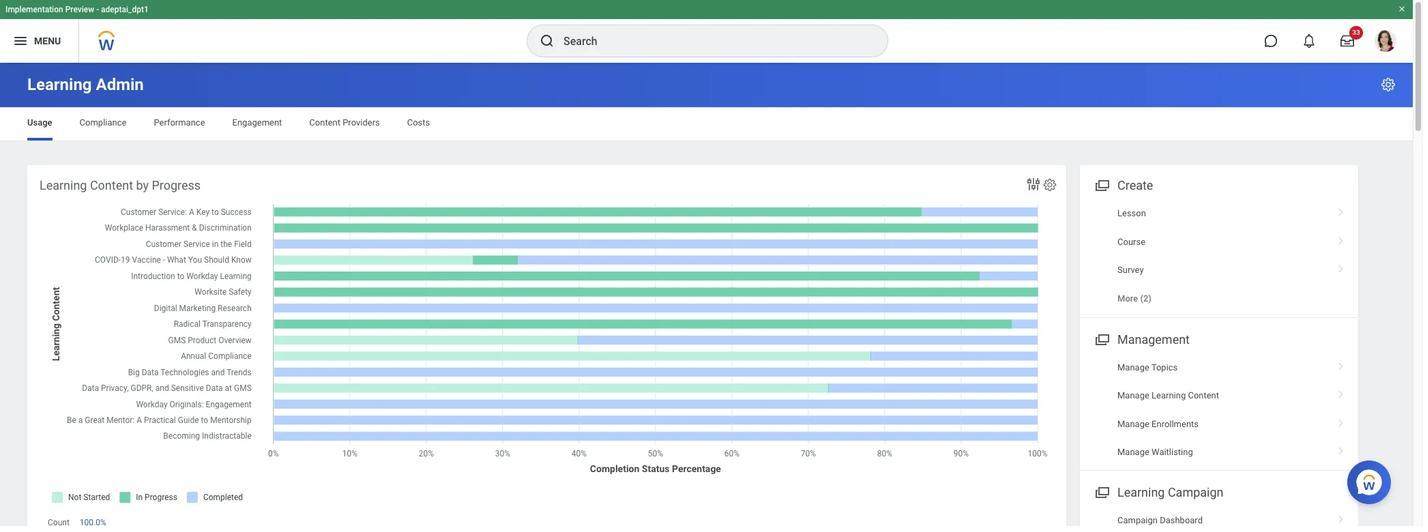 Task type: vqa. For each thing, say whether or not it's contained in the screenshot.
search box
no



Task type: describe. For each thing, give the bounding box(es) containing it.
providers
[[343, 117, 380, 128]]

lesson
[[1118, 208, 1147, 219]]

configure and view chart data image
[[1026, 176, 1042, 192]]

close environment banner image
[[1399, 5, 1407, 13]]

(2)
[[1141, 294, 1152, 304]]

1 vertical spatial campaign
[[1118, 516, 1158, 526]]

0 vertical spatial campaign
[[1169, 486, 1224, 500]]

chevron right image for dashboard
[[1333, 511, 1351, 525]]

waitlisting
[[1152, 447, 1194, 457]]

manage topics link
[[1081, 353, 1359, 382]]

progress
[[152, 178, 201, 192]]

manage learning content link
[[1081, 382, 1359, 410]]

implementation preview -   adeptai_dpt1
[[5, 5, 149, 14]]

menu group image
[[1093, 483, 1111, 501]]

course link
[[1081, 228, 1359, 256]]

chevron right image for lesson
[[1333, 203, 1351, 217]]

list for create
[[1081, 199, 1359, 313]]

manage enrollments link
[[1081, 410, 1359, 438]]

implementation
[[5, 5, 63, 14]]

manage for manage enrollments
[[1118, 419, 1150, 429]]

menu
[[34, 35, 61, 46]]

tab list inside learning admin main content
[[14, 108, 1400, 141]]

chevron right image for survey
[[1333, 260, 1351, 274]]

more (2)
[[1118, 294, 1152, 304]]

manage for manage topics
[[1118, 362, 1150, 372]]

learning inside 'manage learning content' link
[[1152, 391, 1186, 401]]

Search Workday  search field
[[564, 26, 860, 56]]

menu group image for create
[[1093, 175, 1111, 194]]

learning for campaign
[[1118, 486, 1165, 500]]

dashboard
[[1160, 516, 1203, 526]]

manage for manage learning content
[[1118, 391, 1150, 401]]

learning content by progress element
[[27, 165, 1067, 526]]

learning campaign
[[1118, 486, 1224, 500]]

adeptai_dpt1
[[101, 5, 149, 14]]

manage enrollments
[[1118, 419, 1199, 429]]

menu group image for management
[[1093, 329, 1111, 348]]

more
[[1118, 294, 1139, 304]]

list for management
[[1081, 353, 1359, 466]]

search image
[[539, 33, 556, 49]]

create
[[1118, 178, 1154, 192]]

course
[[1118, 237, 1146, 247]]

manage topics
[[1118, 362, 1178, 372]]

content inside list
[[1189, 391, 1220, 401]]

manage waitlisting link
[[1081, 438, 1359, 466]]

management
[[1118, 332, 1190, 346]]

chevron right image for topics
[[1333, 357, 1351, 371]]

survey
[[1118, 265, 1144, 275]]

profile logan mcneil image
[[1375, 30, 1397, 55]]



Task type: locate. For each thing, give the bounding box(es) containing it.
manage for manage waitlisting
[[1118, 447, 1150, 457]]

chevron right image for waitlisting
[[1333, 442, 1351, 456]]

33
[[1353, 29, 1361, 36]]

0 horizontal spatial content
[[90, 178, 133, 192]]

lesson link
[[1081, 199, 1359, 228]]

1 menu group image from the top
[[1093, 175, 1111, 194]]

list containing manage topics
[[1081, 353, 1359, 466]]

inbox large image
[[1341, 34, 1355, 48]]

0 horizontal spatial campaign
[[1118, 516, 1158, 526]]

learning down 'usage' in the top of the page
[[40, 178, 87, 192]]

chevron right image inside manage topics link
[[1333, 357, 1351, 371]]

2 chevron right image from the top
[[1333, 357, 1351, 371]]

2 chevron right image from the top
[[1333, 260, 1351, 274]]

configure learning content by progress image
[[1043, 177, 1058, 192]]

1 horizontal spatial campaign
[[1169, 486, 1224, 500]]

menu banner
[[0, 0, 1414, 63]]

notifications large image
[[1303, 34, 1317, 48]]

menu group image
[[1093, 175, 1111, 194], [1093, 329, 1111, 348]]

campaign up dashboard
[[1169, 486, 1224, 500]]

learning for content
[[40, 178, 87, 192]]

3 manage from the top
[[1118, 419, 1150, 429]]

0 vertical spatial list
[[1081, 199, 1359, 313]]

content providers
[[309, 117, 380, 128]]

chevron right image inside 'manage learning content' link
[[1333, 386, 1351, 399]]

1 vertical spatial menu group image
[[1093, 329, 1111, 348]]

chevron right image for manage learning content
[[1333, 386, 1351, 399]]

chevron right image inside manage waitlisting link
[[1333, 442, 1351, 456]]

2 menu group image from the top
[[1093, 329, 1111, 348]]

configure this page image
[[1381, 76, 1397, 93]]

2 horizontal spatial content
[[1189, 391, 1220, 401]]

2 list from the top
[[1081, 353, 1359, 466]]

4 chevron right image from the top
[[1333, 414, 1351, 428]]

chevron right image inside course link
[[1333, 232, 1351, 245]]

manage left 'topics'
[[1118, 362, 1150, 372]]

chevron right image inside campaign dashboard link
[[1333, 511, 1351, 525]]

by
[[136, 178, 149, 192]]

list
[[1081, 199, 1359, 313], [1081, 353, 1359, 466]]

chevron right image
[[1333, 232, 1351, 245], [1333, 357, 1351, 371], [1333, 442, 1351, 456], [1333, 511, 1351, 525]]

chevron right image inside lesson link
[[1333, 203, 1351, 217]]

manage learning content
[[1118, 391, 1220, 401]]

campaign dashboard
[[1118, 516, 1203, 526]]

2 vertical spatial content
[[1189, 391, 1220, 401]]

content down manage topics link
[[1189, 391, 1220, 401]]

chevron right image inside manage enrollments link
[[1333, 414, 1351, 428]]

1 chevron right image from the top
[[1333, 232, 1351, 245]]

content left 'providers'
[[309, 117, 341, 128]]

learning
[[27, 75, 92, 94], [40, 178, 87, 192], [1152, 391, 1186, 401], [1118, 486, 1165, 500]]

menu button
[[0, 19, 79, 63]]

learning up 'usage' in the top of the page
[[27, 75, 92, 94]]

more (2) button
[[1118, 292, 1152, 305]]

2 manage from the top
[[1118, 391, 1150, 401]]

manage down manage enrollments
[[1118, 447, 1150, 457]]

chevron right image for manage enrollments
[[1333, 414, 1351, 428]]

manage waitlisting
[[1118, 447, 1194, 457]]

topics
[[1152, 362, 1178, 372]]

1 manage from the top
[[1118, 362, 1150, 372]]

preview
[[65, 5, 94, 14]]

chevron right image inside survey link
[[1333, 260, 1351, 274]]

learning down 'topics'
[[1152, 391, 1186, 401]]

learning content by progress
[[40, 178, 201, 192]]

3 chevron right image from the top
[[1333, 386, 1351, 399]]

campaign down learning campaign
[[1118, 516, 1158, 526]]

content left by
[[90, 178, 133, 192]]

tab list containing usage
[[14, 108, 1400, 141]]

manage
[[1118, 362, 1150, 372], [1118, 391, 1150, 401], [1118, 419, 1150, 429], [1118, 447, 1150, 457]]

learning admin main content
[[0, 63, 1414, 526]]

justify image
[[12, 33, 29, 49]]

learning admin
[[27, 75, 144, 94]]

compliance
[[80, 117, 127, 128]]

performance
[[154, 117, 205, 128]]

33 button
[[1333, 26, 1364, 56]]

manage up manage waitlisting
[[1118, 419, 1150, 429]]

1 list from the top
[[1081, 199, 1359, 313]]

4 chevron right image from the top
[[1333, 511, 1351, 525]]

learning for admin
[[27, 75, 92, 94]]

admin
[[96, 75, 144, 94]]

menu group image left management
[[1093, 329, 1111, 348]]

3 chevron right image from the top
[[1333, 442, 1351, 456]]

usage
[[27, 117, 52, 128]]

enrollments
[[1152, 419, 1199, 429]]

1 vertical spatial content
[[90, 178, 133, 192]]

menu group image left create
[[1093, 175, 1111, 194]]

costs
[[407, 117, 430, 128]]

more (2) link
[[1081, 284, 1359, 313]]

campaign dashboard link
[[1081, 507, 1359, 526]]

chevron right image
[[1333, 203, 1351, 217], [1333, 260, 1351, 274], [1333, 386, 1351, 399], [1333, 414, 1351, 428]]

engagement
[[232, 117, 282, 128]]

learning up campaign dashboard
[[1118, 486, 1165, 500]]

content
[[309, 117, 341, 128], [90, 178, 133, 192], [1189, 391, 1220, 401]]

4 manage from the top
[[1118, 447, 1150, 457]]

survey link
[[1081, 256, 1359, 284]]

-
[[96, 5, 99, 14]]

list containing lesson
[[1081, 199, 1359, 313]]

0 vertical spatial content
[[309, 117, 341, 128]]

1 chevron right image from the top
[[1333, 203, 1351, 217]]

0 vertical spatial menu group image
[[1093, 175, 1111, 194]]

tab list
[[14, 108, 1400, 141]]

manage down manage topics
[[1118, 391, 1150, 401]]

1 horizontal spatial content
[[309, 117, 341, 128]]

1 vertical spatial list
[[1081, 353, 1359, 466]]

campaign
[[1169, 486, 1224, 500], [1118, 516, 1158, 526]]



